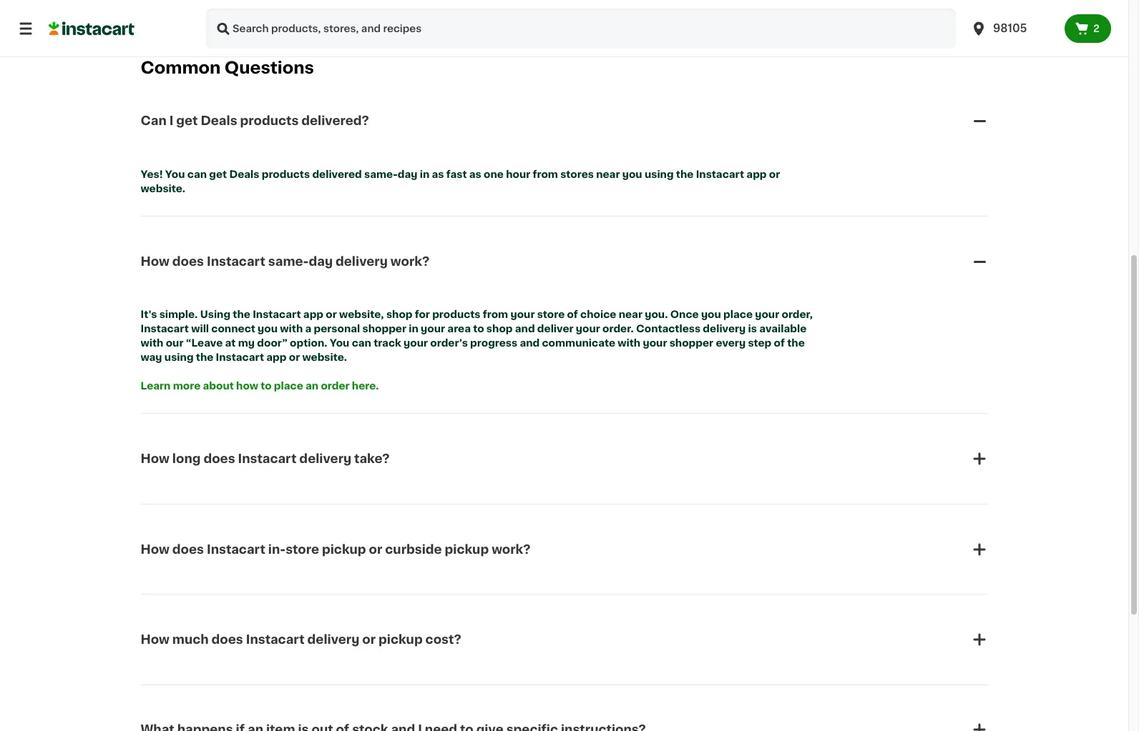 Task type: vqa. For each thing, say whether or not it's contained in the screenshot.
the by within the Best match Sort by field
no



Task type: describe. For each thing, give the bounding box(es) containing it.
order's
[[430, 339, 468, 349]]

98105 button
[[970, 9, 1056, 49]]

how long does instacart delivery take?
[[141, 454, 390, 465]]

i
[[169, 115, 173, 127]]

1 vertical spatial work?
[[492, 544, 531, 556]]

same- inside dropdown button
[[268, 256, 309, 267]]

in inside it's simple. using the instacart app or website, shop for products from your store of choice near you. once you place your order, instacart will connect you with a personal shopper in your area to shop and deliver your order. contactless delivery is available with our "leave at my door" option. you can track your order's progress and communicate with your shopper every step of the way using the instacart app or website.
[[409, 324, 418, 334]]

you inside it's simple. using the instacart app or website, shop for products from your store of choice near you. once you place your order, instacart will connect you with a personal shopper in your area to shop and deliver your order. contactless delivery is available with our "leave at my door" option. you can track your order's progress and communicate with your shopper every step of the way using the instacart app or website.
[[330, 339, 349, 349]]

the inside yes! you can get deals products delivered same-day in as fast as one hour from stores near you using the instacart app or website.
[[676, 169, 694, 180]]

0 horizontal spatial of
[[567, 310, 578, 320]]

can inside yes! you can get deals products delivered same-day in as fast as one hour from stores near you using the instacart app or website.
[[187, 169, 207, 180]]

0 vertical spatial shop
[[386, 310, 412, 320]]

can i get deals products delivered?
[[141, 115, 369, 127]]

once
[[670, 310, 699, 320]]

how for how much does instacart delivery or pickup cost?
[[141, 635, 169, 646]]

0 horizontal spatial work?
[[391, 256, 429, 267]]

2 many from the left
[[694, 7, 717, 15]]

our
[[166, 339, 183, 349]]

learn more about how to place an order here.
[[141, 382, 379, 392]]

4 many in stock from the left
[[915, 7, 971, 15]]

2 stock from the left
[[728, 7, 751, 15]]

an
[[306, 382, 318, 392]]

deals inside dropdown button
[[201, 115, 237, 127]]

how for how does instacart in-store pickup or curbside pickup work?
[[141, 544, 169, 556]]

personal
[[314, 324, 360, 334]]

you.
[[645, 310, 668, 320]]

store inside dropdown button
[[286, 544, 319, 556]]

way
[[141, 353, 162, 363]]

for
[[415, 310, 430, 320]]

your down the for
[[421, 324, 445, 334]]

your down contactless on the top right
[[643, 339, 667, 349]]

in inside yes! you can get deals products delivered same-day in as fast as one hour from stores near you using the instacart app or website.
[[420, 169, 429, 180]]

does inside dropdown button
[[211, 635, 243, 646]]

will
[[191, 324, 209, 334]]

using inside it's simple. using the instacart app or website, shop for products from your store of choice near you. once you place your order, instacart will connect you with a personal shopper in your area to shop and deliver your order. contactless delivery is available with our "leave at my door" option. you can track your order's progress and communicate with your shopper every step of the way using the instacart app or website.
[[164, 353, 194, 363]]

fast
[[446, 169, 467, 180]]

Search field
[[206, 9, 956, 49]]

get inside can i get deals products delivered? dropdown button
[[176, 115, 198, 127]]

2 many in stock from the left
[[694, 7, 751, 15]]

instacart inside yes! you can get deals products delivered same-day in as fast as one hour from stores near you using the instacart app or website.
[[696, 169, 744, 180]]

app inside yes! you can get deals products delivered same-day in as fast as one hour from stores near you using the instacart app or website.
[[746, 169, 767, 180]]

one
[[484, 169, 504, 180]]

delivery inside it's simple. using the instacart app or website, shop for products from your store of choice near you. once you place your order, instacart will connect you with a personal shopper in your area to shop and deliver your order. contactless delivery is available with our "leave at my door" option. you can track your order's progress and communicate with your shopper every step of the way using the instacart app or website.
[[703, 324, 746, 334]]

how does instacart in-store pickup or curbside pickup work? button
[[141, 524, 988, 576]]

0 horizontal spatial with
[[141, 339, 163, 349]]

much
[[172, 635, 209, 646]]

order
[[321, 382, 350, 392]]

get inside yes! you can get deals products delivered same-day in as fast as one hour from stores near you using the instacart app or website.
[[209, 169, 227, 180]]

door"
[[257, 339, 287, 349]]

2 button
[[1065, 14, 1111, 43]]

deliver
[[537, 324, 574, 334]]

products inside it's simple. using the instacart app or website, shop for products from your store of choice near you. once you place your order, instacart will connect you with a personal shopper in your area to shop and deliver your order. contactless delivery is available with our "leave at my door" option. you can track your order's progress and communicate with your shopper every step of the way using the instacart app or website.
[[432, 310, 480, 320]]

at
[[225, 339, 236, 349]]

can
[[141, 115, 167, 127]]

2 vertical spatial app
[[266, 353, 287, 363]]

1 horizontal spatial shop
[[486, 324, 513, 334]]

products inside dropdown button
[[240, 115, 299, 127]]

communicate
[[542, 339, 615, 349]]

1 many in stock link from the left
[[460, 0, 558, 17]]

from inside it's simple. using the instacart app or website, shop for products from your store of choice near you. once you place your order, instacart will connect you with a personal shopper in your area to shop and deliver your order. contactless delivery is available with our "leave at my door" option. you can track your order's progress and communicate with your shopper every step of the way using the instacart app or website.
[[483, 310, 508, 320]]

1 stock from the left
[[508, 7, 530, 15]]

in-
[[268, 544, 286, 556]]

contactless
[[636, 324, 701, 334]]

how for how long does instacart delivery take?
[[141, 454, 169, 465]]

4 many from the left
[[915, 7, 937, 15]]

"leave
[[186, 339, 223, 349]]

how long does instacart delivery take? button
[[141, 434, 988, 485]]

1 horizontal spatial with
[[280, 324, 303, 334]]

here.
[[352, 382, 379, 392]]

track
[[374, 339, 401, 349]]

delivery inside dropdown button
[[307, 635, 359, 646]]

website. inside it's simple. using the instacart app or website, shop for products from your store of choice near you. once you place your order, instacart will connect you with a personal shopper in your area to shop and deliver your order. contactless delivery is available with our "leave at my door" option. you can track your order's progress and communicate with your shopper every step of the way using the instacart app or website.
[[302, 353, 347, 363]]

same- inside yes! you can get deals products delivered same-day in as fast as one hour from stores near you using the instacart app or website.
[[364, 169, 398, 180]]

common
[[141, 60, 221, 76]]

learn
[[141, 382, 171, 392]]

instacart inside dropdown button
[[246, 635, 304, 646]]

website. inside yes! you can get deals products delivered same-day in as fast as one hour from stores near you using the instacart app or website.
[[141, 184, 185, 194]]

my
[[238, 339, 255, 349]]

your up progress
[[510, 310, 535, 320]]

questions
[[224, 60, 314, 76]]

1 many from the left
[[474, 7, 497, 15]]

store inside it's simple. using the instacart app or website, shop for products from your store of choice near you. once you place your order, instacart will connect you with a personal shopper in your area to shop and deliver your order. contactless delivery is available with our "leave at my door" option. you can track your order's progress and communicate with your shopper every step of the way using the instacart app or website.
[[537, 310, 565, 320]]

98105
[[993, 23, 1027, 34]]



Task type: locate. For each thing, give the bounding box(es) containing it.
2
[[1093, 24, 1100, 34]]

1 horizontal spatial using
[[645, 169, 674, 180]]

how does instacart in-store pickup or curbside pickup work?
[[141, 544, 531, 556]]

your up is
[[755, 310, 779, 320]]

0 horizontal spatial pickup
[[322, 544, 366, 556]]

step
[[748, 339, 771, 349]]

with up way
[[141, 339, 163, 349]]

from inside yes! you can get deals products delivered same-day in as fast as one hour from stores near you using the instacart app or website.
[[533, 169, 558, 180]]

1 vertical spatial from
[[483, 310, 508, 320]]

0 horizontal spatial can
[[187, 169, 207, 180]]

1 vertical spatial of
[[774, 339, 785, 349]]

2 vertical spatial you
[[258, 324, 278, 334]]

can right yes!
[[187, 169, 207, 180]]

you inside yes! you can get deals products delivered same-day in as fast as one hour from stores near you using the instacart app or website.
[[165, 169, 185, 180]]

0 vertical spatial near
[[596, 169, 620, 180]]

stock
[[508, 7, 530, 15], [728, 7, 751, 15], [838, 7, 861, 15], [949, 7, 971, 15]]

1 vertical spatial using
[[164, 353, 194, 363]]

is
[[748, 324, 757, 334]]

hour
[[506, 169, 530, 180]]

0 vertical spatial same-
[[364, 169, 398, 180]]

day inside dropdown button
[[309, 256, 333, 267]]

same- up 'a'
[[268, 256, 309, 267]]

shop up progress
[[486, 324, 513, 334]]

deals inside yes! you can get deals products delivered same-day in as fast as one hour from stores near you using the instacart app or website.
[[229, 169, 259, 180]]

0 vertical spatial get
[[176, 115, 198, 127]]

common questions
[[141, 60, 314, 76]]

1 horizontal spatial can
[[352, 339, 371, 349]]

2 horizontal spatial app
[[746, 169, 767, 180]]

shopper
[[362, 324, 406, 334], [669, 339, 713, 349]]

of down available
[[774, 339, 785, 349]]

None search field
[[206, 9, 956, 49]]

0 vertical spatial store
[[537, 310, 565, 320]]

0 vertical spatial shopper
[[362, 324, 406, 334]]

0 horizontal spatial using
[[164, 353, 194, 363]]

from up progress
[[483, 310, 508, 320]]

pickup right 'curbside'
[[445, 544, 489, 556]]

and left deliver
[[515, 324, 535, 334]]

products inside yes! you can get deals products delivered same-day in as fast as one hour from stores near you using the instacart app or website.
[[262, 169, 310, 180]]

1 horizontal spatial get
[[209, 169, 227, 180]]

1 vertical spatial products
[[262, 169, 310, 180]]

get right i
[[176, 115, 198, 127]]

3 many from the left
[[805, 7, 827, 15]]

same- right 'delivered'
[[364, 169, 398, 180]]

0 horizontal spatial same-
[[268, 256, 309, 267]]

0 horizontal spatial you
[[258, 324, 278, 334]]

or inside dropdown button
[[362, 635, 376, 646]]

98105 button
[[962, 9, 1065, 49]]

yes!
[[141, 169, 163, 180]]

1 horizontal spatial from
[[533, 169, 558, 180]]

1 horizontal spatial you
[[330, 339, 349, 349]]

your up communicate
[[576, 324, 600, 334]]

pickup inside dropdown button
[[379, 635, 423, 646]]

near inside yes! you can get deals products delivered same-day in as fast as one hour from stores near you using the instacart app or website.
[[596, 169, 620, 180]]

1 many in stock from the left
[[474, 7, 530, 15]]

pickup
[[322, 544, 366, 556], [445, 544, 489, 556], [379, 635, 423, 646]]

2 as from the left
[[469, 169, 481, 180]]

0 horizontal spatial shopper
[[362, 324, 406, 334]]

1 vertical spatial shopper
[[669, 339, 713, 349]]

or inside yes! you can get deals products delivered same-day in as fast as one hour from stores near you using the instacart app or website.
[[769, 169, 780, 180]]

3 many in stock from the left
[[805, 7, 861, 15]]

app
[[746, 169, 767, 180], [303, 310, 323, 320], [266, 353, 287, 363]]

get
[[176, 115, 198, 127], [209, 169, 227, 180]]

with left 'a'
[[280, 324, 303, 334]]

you right "once"
[[701, 310, 721, 320]]

1 horizontal spatial as
[[469, 169, 481, 180]]

website. down yes!
[[141, 184, 185, 194]]

0 vertical spatial can
[[187, 169, 207, 180]]

how does instacart same-day delivery work?
[[141, 256, 429, 267]]

how
[[236, 382, 258, 392]]

0 vertical spatial from
[[533, 169, 558, 180]]

2 horizontal spatial you
[[701, 310, 721, 320]]

you right stores
[[622, 169, 642, 180]]

many
[[474, 7, 497, 15], [694, 7, 717, 15], [805, 7, 827, 15], [915, 7, 937, 15]]

delivered?
[[301, 115, 369, 127]]

pickup right in-
[[322, 544, 366, 556]]

2 vertical spatial products
[[432, 310, 480, 320]]

4 how from the top
[[141, 635, 169, 646]]

store
[[537, 310, 565, 320], [286, 544, 319, 556]]

with down order.
[[618, 339, 640, 349]]

1 vertical spatial website.
[[302, 353, 347, 363]]

3 stock from the left
[[838, 7, 861, 15]]

website,
[[339, 310, 384, 320]]

0 horizontal spatial get
[[176, 115, 198, 127]]

near inside it's simple. using the instacart app or website, shop for products from your store of choice near you. once you place your order, instacart will connect you with a personal shopper in your area to shop and deliver your order. contactless delivery is available with our "leave at my door" option. you can track your order's progress and communicate with your shopper every step of the way using the instacart app or website.
[[619, 310, 642, 320]]

0 vertical spatial using
[[645, 169, 674, 180]]

website. down option.
[[302, 353, 347, 363]]

as left one
[[469, 169, 481, 180]]

a
[[305, 324, 311, 334]]

products down questions
[[240, 115, 299, 127]]

how much does instacart delivery or pickup cost?
[[141, 635, 461, 646]]

1 horizontal spatial pickup
[[379, 635, 423, 646]]

1 horizontal spatial of
[[774, 339, 785, 349]]

0 horizontal spatial as
[[432, 169, 444, 180]]

to right how
[[261, 382, 272, 392]]

1 vertical spatial get
[[209, 169, 227, 180]]

4 many in stock link from the left
[[900, 0, 999, 17]]

using
[[200, 310, 230, 320]]

2 horizontal spatial with
[[618, 339, 640, 349]]

you down personal at left
[[330, 339, 349, 349]]

products up area
[[432, 310, 480, 320]]

how inside dropdown button
[[141, 635, 169, 646]]

1 vertical spatial same-
[[268, 256, 309, 267]]

1 horizontal spatial to
[[473, 324, 484, 334]]

to inside it's simple. using the instacart app or website, shop for products from your store of choice near you. once you place your order, instacart will connect you with a personal shopper in your area to shop and deliver your order. contactless delivery is available with our "leave at my door" option. you can track your order's progress and communicate with your shopper every step of the way using the instacart app or website.
[[473, 324, 484, 334]]

instacart
[[696, 169, 744, 180], [207, 256, 265, 267], [253, 310, 301, 320], [141, 324, 189, 334], [216, 353, 264, 363], [238, 454, 296, 465], [207, 544, 265, 556], [246, 635, 304, 646]]

delivered
[[312, 169, 362, 180]]

1 horizontal spatial you
[[622, 169, 642, 180]]

shopper down contactless on the top right
[[669, 339, 713, 349]]

1 vertical spatial day
[[309, 256, 333, 267]]

products left 'delivered'
[[262, 169, 310, 180]]

0 horizontal spatial shop
[[386, 310, 412, 320]]

0 horizontal spatial you
[[165, 169, 185, 180]]

1 vertical spatial shop
[[486, 324, 513, 334]]

you inside yes! you can get deals products delivered same-day in as fast as one hour from stores near you using the instacart app or website.
[[622, 169, 642, 180]]

3 many in stock link from the left
[[790, 0, 889, 17]]

choice
[[580, 310, 616, 320]]

0 vertical spatial place
[[723, 310, 753, 320]]

work?
[[391, 256, 429, 267], [492, 544, 531, 556]]

connect
[[211, 324, 255, 334]]

0 horizontal spatial store
[[286, 544, 319, 556]]

stores
[[560, 169, 594, 180]]

0 horizontal spatial from
[[483, 310, 508, 320]]

how much does instacart delivery or pickup cost? button
[[141, 615, 988, 666]]

0 vertical spatial to
[[473, 324, 484, 334]]

1 horizontal spatial app
[[303, 310, 323, 320]]

to right area
[[473, 324, 484, 334]]

shop
[[386, 310, 412, 320], [486, 324, 513, 334]]

learn more about how to place an order here. link
[[141, 382, 379, 392]]

deals down can i get deals products delivered?
[[229, 169, 259, 180]]

can left track
[[352, 339, 371, 349]]

1 vertical spatial to
[[261, 382, 272, 392]]

from right hour on the left top of the page
[[533, 169, 558, 180]]

get down can i get deals products delivered?
[[209, 169, 227, 180]]

place left an
[[274, 382, 303, 392]]

as
[[432, 169, 444, 180], [469, 169, 481, 180]]

0 horizontal spatial website.
[[141, 184, 185, 194]]

deals
[[201, 115, 237, 127], [229, 169, 259, 180]]

0 horizontal spatial to
[[261, 382, 272, 392]]

pickup left cost?
[[379, 635, 423, 646]]

1 vertical spatial place
[[274, 382, 303, 392]]

how for how does instacart same-day delivery work?
[[141, 256, 169, 267]]

to
[[473, 324, 484, 334], [261, 382, 272, 392]]

available
[[759, 324, 807, 334]]

shopper up track
[[362, 324, 406, 334]]

1 horizontal spatial day
[[398, 169, 417, 180]]

your right track
[[404, 339, 428, 349]]

1 horizontal spatial work?
[[492, 544, 531, 556]]

products
[[240, 115, 299, 127], [262, 169, 310, 180], [432, 310, 480, 320]]

can
[[187, 169, 207, 180], [352, 339, 371, 349]]

many in stock link
[[460, 0, 558, 17], [680, 0, 779, 17], [790, 0, 889, 17], [900, 0, 999, 17]]

3 how from the top
[[141, 544, 169, 556]]

using inside yes! you can get deals products delivered same-day in as fast as one hour from stores near you using the instacart app or website.
[[645, 169, 674, 180]]

1 vertical spatial and
[[520, 339, 540, 349]]

place inside it's simple. using the instacart app or website, shop for products from your store of choice near you. once you place your order, instacart will connect you with a personal shopper in your area to shop and deliver your order. contactless delivery is available with our "leave at my door" option. you can track your order's progress and communicate with your shopper every step of the way using the instacart app or website.
[[723, 310, 753, 320]]

order.
[[602, 324, 634, 334]]

1 vertical spatial near
[[619, 310, 642, 320]]

about
[[203, 382, 234, 392]]

1 how from the top
[[141, 256, 169, 267]]

many in stock
[[474, 7, 530, 15], [694, 7, 751, 15], [805, 7, 861, 15], [915, 7, 971, 15]]

how does instacart same-day delivery work? button
[[141, 236, 988, 287]]

of
[[567, 310, 578, 320], [774, 339, 785, 349]]

near
[[596, 169, 620, 180], [619, 310, 642, 320]]

2 many in stock link from the left
[[680, 0, 779, 17]]

as left fast
[[432, 169, 444, 180]]

option.
[[290, 339, 327, 349]]

2 horizontal spatial pickup
[[445, 544, 489, 556]]

your
[[510, 310, 535, 320], [755, 310, 779, 320], [421, 324, 445, 334], [576, 324, 600, 334], [404, 339, 428, 349], [643, 339, 667, 349]]

1 vertical spatial you
[[330, 339, 349, 349]]

0 vertical spatial app
[[746, 169, 767, 180]]

place up is
[[723, 310, 753, 320]]

day left fast
[[398, 169, 417, 180]]

simple.
[[159, 310, 198, 320]]

of up deliver
[[567, 310, 578, 320]]

order,
[[782, 310, 813, 320]]

0 vertical spatial website.
[[141, 184, 185, 194]]

can inside it's simple. using the instacart app or website, shop for products from your store of choice near you. once you place your order, instacart will connect you with a personal shopper in your area to shop and deliver your order. contactless delivery is available with our "leave at my door" option. you can track your order's progress and communicate with your shopper every step of the way using the instacart app or website.
[[352, 339, 371, 349]]

1 vertical spatial store
[[286, 544, 319, 556]]

1 horizontal spatial store
[[537, 310, 565, 320]]

or
[[769, 169, 780, 180], [326, 310, 337, 320], [289, 353, 300, 363], [369, 544, 382, 556], [362, 635, 376, 646]]

0 vertical spatial you
[[165, 169, 185, 180]]

progress
[[470, 339, 517, 349]]

you up door"
[[258, 324, 278, 334]]

website.
[[141, 184, 185, 194], [302, 353, 347, 363]]

near right stores
[[596, 169, 620, 180]]

from
[[533, 169, 558, 180], [483, 310, 508, 320]]

1 horizontal spatial shopper
[[669, 339, 713, 349]]

0 vertical spatial products
[[240, 115, 299, 127]]

1 vertical spatial you
[[701, 310, 721, 320]]

1 horizontal spatial website.
[[302, 353, 347, 363]]

it's
[[141, 310, 157, 320]]

0 horizontal spatial day
[[309, 256, 333, 267]]

1 as from the left
[[432, 169, 444, 180]]

can i get deals products delivered? button
[[141, 95, 988, 147]]

area
[[447, 324, 471, 334]]

you
[[165, 169, 185, 180], [330, 339, 349, 349]]

0 vertical spatial day
[[398, 169, 417, 180]]

2 how from the top
[[141, 454, 169, 465]]

1 horizontal spatial place
[[723, 310, 753, 320]]

0 horizontal spatial place
[[274, 382, 303, 392]]

place
[[723, 310, 753, 320], [274, 382, 303, 392]]

more
[[173, 382, 200, 392]]

every
[[716, 339, 746, 349]]

the
[[676, 169, 694, 180], [233, 310, 250, 320], [787, 339, 805, 349], [196, 353, 213, 363]]

how
[[141, 256, 169, 267], [141, 454, 169, 465], [141, 544, 169, 556], [141, 635, 169, 646]]

0 vertical spatial of
[[567, 310, 578, 320]]

in
[[499, 7, 506, 15], [719, 7, 726, 15], [829, 7, 836, 15], [939, 7, 947, 15], [420, 169, 429, 180], [409, 324, 418, 334]]

take?
[[354, 454, 390, 465]]

with
[[280, 324, 303, 334], [141, 339, 163, 349], [618, 339, 640, 349]]

using
[[645, 169, 674, 180], [164, 353, 194, 363]]

cost?
[[425, 635, 461, 646]]

same-
[[364, 169, 398, 180], [268, 256, 309, 267]]

1 vertical spatial can
[[352, 339, 371, 349]]

curbside
[[385, 544, 442, 556]]

1 vertical spatial deals
[[229, 169, 259, 180]]

instacart logo image
[[49, 20, 135, 37]]

shop left the for
[[386, 310, 412, 320]]

1 vertical spatial app
[[303, 310, 323, 320]]

0 vertical spatial work?
[[391, 256, 429, 267]]

day
[[398, 169, 417, 180], [309, 256, 333, 267]]

0 vertical spatial and
[[515, 324, 535, 334]]

day up 'a'
[[309, 256, 333, 267]]

0 vertical spatial deals
[[201, 115, 237, 127]]

or inside dropdown button
[[369, 544, 382, 556]]

yes! you can get deals products delivered same-day in as fast as one hour from stores near you using the instacart app or website.
[[141, 169, 782, 194]]

0 vertical spatial you
[[622, 169, 642, 180]]

you right yes!
[[165, 169, 185, 180]]

near up order.
[[619, 310, 642, 320]]

does
[[172, 256, 204, 267], [203, 454, 235, 465], [172, 544, 204, 556], [211, 635, 243, 646]]

and down deliver
[[520, 339, 540, 349]]

long
[[172, 454, 201, 465]]

day inside yes! you can get deals products delivered same-day in as fast as one hour from stores near you using the instacart app or website.
[[398, 169, 417, 180]]

and
[[515, 324, 535, 334], [520, 339, 540, 349]]

it's simple. using the instacart app or website, shop for products from your store of choice near you. once you place your order, instacart will connect you with a personal shopper in your area to shop and deliver your order. contactless delivery is available with our "leave at my door" option. you can track your order's progress and communicate with your shopper every step of the way using the instacart app or website.
[[141, 310, 815, 363]]

1 horizontal spatial same-
[[364, 169, 398, 180]]

0 horizontal spatial app
[[266, 353, 287, 363]]

4 stock from the left
[[949, 7, 971, 15]]

deals right i
[[201, 115, 237, 127]]



